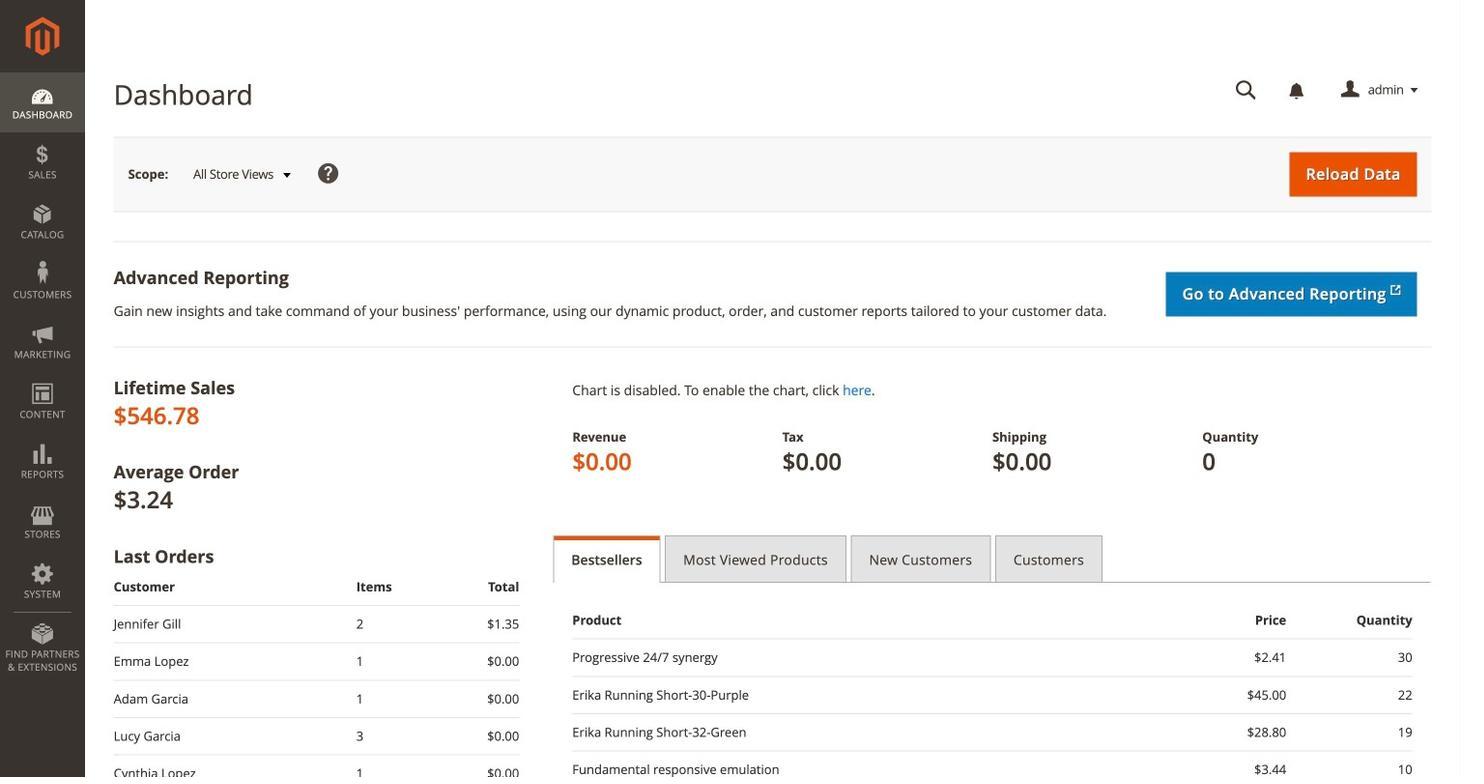 Task type: locate. For each thing, give the bounding box(es) containing it.
tab list
[[553, 535, 1432, 583]]

None text field
[[1222, 73, 1271, 107]]

menu bar
[[0, 72, 85, 683]]



Task type: describe. For each thing, give the bounding box(es) containing it.
magento admin panel image
[[26, 16, 59, 56]]



